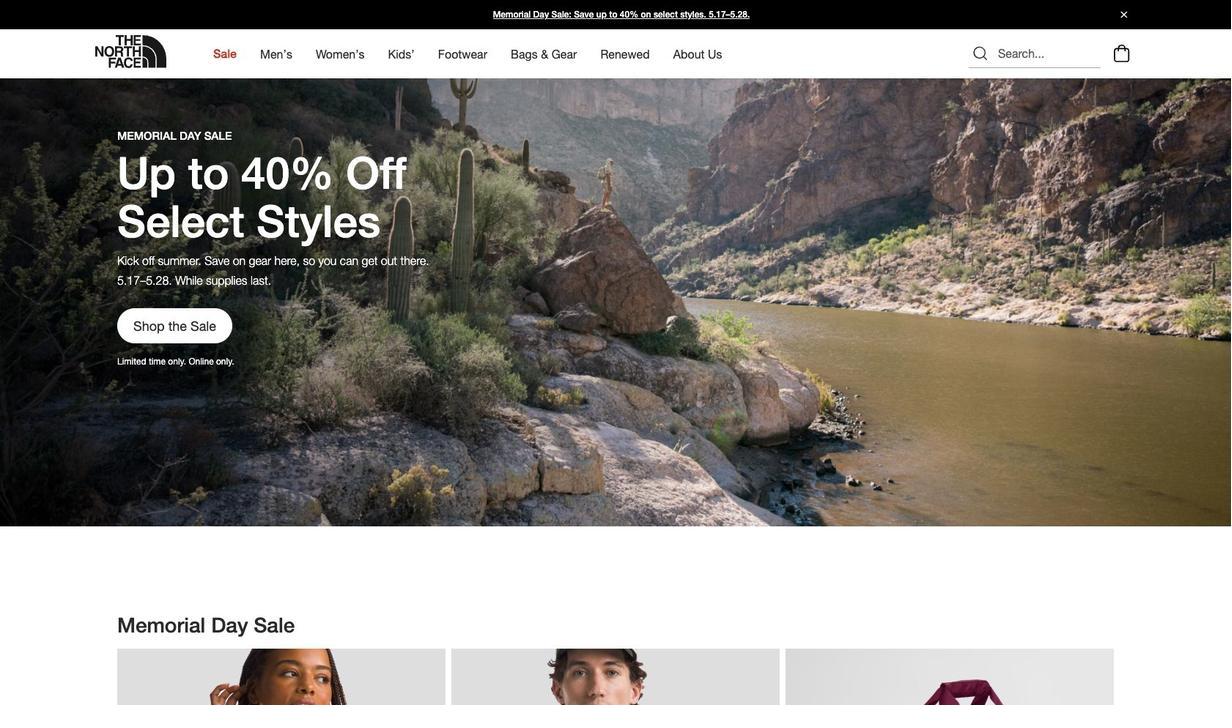 Task type: locate. For each thing, give the bounding box(es) containing it.
search all image
[[972, 45, 989, 63]]

close image
[[1115, 11, 1134, 18]]

magenta duffle bag with gold accents. image
[[786, 649, 1114, 706]]

view cart image
[[1110, 43, 1134, 65]]

man in a dark blue/black water-resistant jacket wearing a hat. image
[[451, 649, 780, 706]]



Task type: describe. For each thing, give the bounding box(es) containing it.
Search search field
[[969, 39, 1101, 69]]

person standing atop a rock in the desert, overlooking river. image
[[0, 0, 1231, 527]]

woman in a white zip-up sweatshirt, tucking hair behind ear. image
[[117, 649, 446, 706]]

the north face home page image
[[95, 35, 166, 68]]



Task type: vqa. For each thing, say whether or not it's contained in the screenshot.
the Close icon
yes



